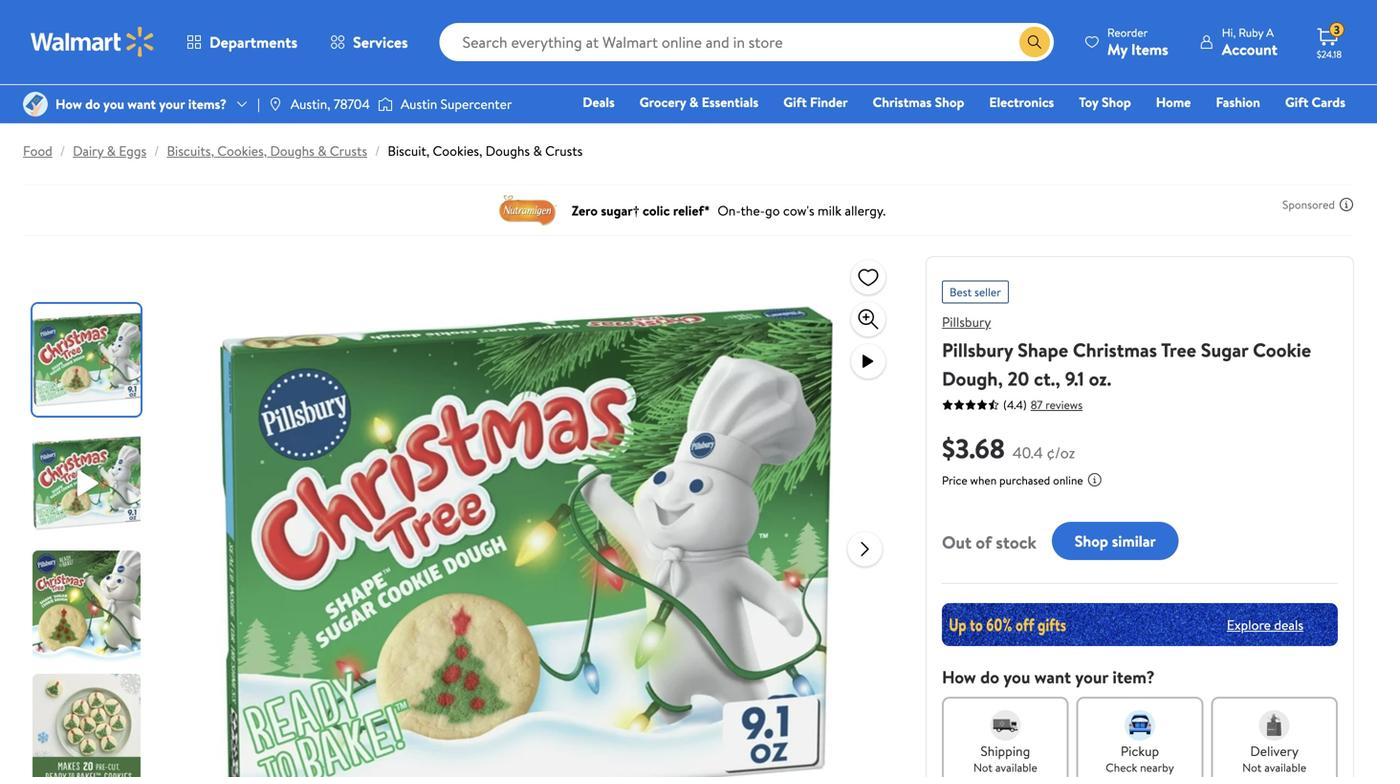 Task type: locate. For each thing, give the bounding box(es) containing it.
biscuits,
[[167, 142, 214, 160]]

available down intent image for shipping
[[996, 760, 1038, 776]]

hi, ruby a account
[[1222, 24, 1278, 60]]

1 available from the left
[[996, 760, 1038, 776]]

0 horizontal spatial available
[[996, 760, 1038, 776]]

services
[[353, 32, 408, 53]]

intent image for pickup image
[[1125, 711, 1156, 741]]

your left item? on the right of the page
[[1075, 666, 1109, 690]]

not inside delivery not available
[[1243, 760, 1262, 776]]

price
[[942, 473, 968, 489]]

/
[[60, 142, 65, 160], [154, 142, 159, 160], [375, 142, 380, 160]]

/ right food link
[[60, 142, 65, 160]]

explore
[[1227, 616, 1271, 634]]

how for how do you want your items?
[[55, 95, 82, 113]]

0 horizontal spatial your
[[159, 95, 185, 113]]

gift left 'cards'
[[1286, 93, 1309, 111]]

0 vertical spatial pillsbury
[[942, 313, 991, 331]]

search icon image
[[1027, 34, 1043, 50]]

deals
[[1274, 616, 1304, 634]]

 image up food link
[[23, 92, 48, 117]]

0 horizontal spatial how
[[55, 95, 82, 113]]

explore deals
[[1227, 616, 1304, 634]]

0 vertical spatial you
[[103, 95, 124, 113]]

0 horizontal spatial want
[[127, 95, 156, 113]]

item?
[[1113, 666, 1155, 690]]

1 horizontal spatial available
[[1265, 760, 1307, 776]]

1 vertical spatial you
[[1004, 666, 1031, 690]]

want left item? on the right of the page
[[1035, 666, 1071, 690]]

pillsbury shape christmas tree sugar cookie dough, 20 ct., 9.1 oz. - image 3 of 11 image
[[33, 551, 144, 663]]

1 vertical spatial your
[[1075, 666, 1109, 690]]

0 horizontal spatial you
[[103, 95, 124, 113]]

1 / from the left
[[60, 142, 65, 160]]

oz.
[[1089, 365, 1112, 392]]

1 doughs from the left
[[270, 142, 315, 160]]

delivery not available
[[1243, 742, 1307, 776]]

your for items?
[[159, 95, 185, 113]]

how up dairy
[[55, 95, 82, 113]]

1 horizontal spatial you
[[1004, 666, 1031, 690]]

1 vertical spatial pillsbury
[[942, 337, 1013, 364]]

want for item?
[[1035, 666, 1071, 690]]

1 horizontal spatial not
[[1243, 760, 1262, 776]]

online
[[1053, 473, 1084, 489]]

2 gift from the left
[[1286, 93, 1309, 111]]

1 horizontal spatial /
[[154, 142, 159, 160]]

cookies, down austin supercenter
[[433, 142, 482, 160]]

eggs
[[119, 142, 147, 160]]

hi,
[[1222, 24, 1236, 41]]

nearby
[[1140, 760, 1174, 776]]

want
[[127, 95, 156, 113], [1035, 666, 1071, 690]]

78704
[[334, 95, 370, 113]]

1 horizontal spatial how
[[942, 666, 976, 690]]

available inside shipping not available
[[996, 760, 1038, 776]]

0 horizontal spatial gift
[[784, 93, 807, 111]]

my
[[1108, 39, 1128, 60]]

 image
[[23, 92, 48, 117], [268, 97, 283, 112]]

crusts
[[330, 142, 367, 160], [545, 142, 583, 160]]

gift
[[784, 93, 807, 111], [1286, 93, 1309, 111]]

&
[[690, 93, 699, 111], [107, 142, 116, 160], [318, 142, 327, 160], [533, 142, 542, 160]]

available
[[996, 760, 1038, 776], [1265, 760, 1307, 776]]

gift finder
[[784, 93, 848, 111]]

gift cards link
[[1277, 92, 1355, 112]]

your
[[159, 95, 185, 113], [1075, 666, 1109, 690]]

biscuit, cookies, doughs & crusts link
[[388, 142, 583, 160]]

gift inside 'link'
[[784, 93, 807, 111]]

doughs
[[270, 142, 315, 160], [486, 142, 530, 160]]

toy
[[1079, 93, 1099, 111]]

crusts down deals
[[545, 142, 583, 160]]

1 horizontal spatial doughs
[[486, 142, 530, 160]]

1 horizontal spatial want
[[1035, 666, 1071, 690]]

pillsbury shape christmas tree sugar cookie dough, 20 ct., 9.1 oz. image
[[220, 256, 833, 778]]

2 horizontal spatial /
[[375, 142, 380, 160]]

1 horizontal spatial crusts
[[545, 142, 583, 160]]

/ left the biscuit,
[[375, 142, 380, 160]]

pillsbury shape christmas tree sugar cookie dough, 20 ct., 9.1 oz. - image 4 of 11 image
[[33, 674, 144, 778]]

fashion link
[[1208, 92, 1269, 112]]

0 horizontal spatial christmas
[[873, 93, 932, 111]]

you
[[103, 95, 124, 113], [1004, 666, 1031, 690]]

(4.4)
[[1003, 397, 1027, 413]]

2 / from the left
[[154, 142, 159, 160]]

want up eggs
[[127, 95, 156, 113]]

87
[[1031, 397, 1043, 413]]

1 horizontal spatial your
[[1075, 666, 1109, 690]]

cookies, down '|'
[[217, 142, 267, 160]]

austin
[[401, 95, 437, 113]]

legal information image
[[1087, 473, 1103, 488]]

1 horizontal spatial do
[[981, 666, 1000, 690]]

do up intent image for shipping
[[981, 666, 1000, 690]]

price when purchased online
[[942, 473, 1084, 489]]

crusts down 78704
[[330, 142, 367, 160]]

/ right eggs
[[154, 142, 159, 160]]

2 not from the left
[[1243, 760, 1262, 776]]

shape
[[1018, 337, 1069, 364]]

christmas up the oz.
[[1073, 337, 1157, 364]]

available inside delivery not available
[[1265, 760, 1307, 776]]

Search search field
[[440, 23, 1054, 61]]

you for how do you want your item?
[[1004, 666, 1031, 690]]

2 doughs from the left
[[486, 142, 530, 160]]

do
[[85, 95, 100, 113], [981, 666, 1000, 690]]

0 horizontal spatial cookies,
[[217, 142, 267, 160]]

0 vertical spatial how
[[55, 95, 82, 113]]

1 vertical spatial want
[[1035, 666, 1071, 690]]

0 vertical spatial your
[[159, 95, 185, 113]]

1 not from the left
[[974, 760, 993, 776]]

how
[[55, 95, 82, 113], [942, 666, 976, 690]]

not
[[974, 760, 993, 776], [1243, 760, 1262, 776]]

2 available from the left
[[1265, 760, 1307, 776]]

not down intent image for shipping
[[974, 760, 993, 776]]

2 crusts from the left
[[545, 142, 583, 160]]

pillsbury
[[942, 313, 991, 331], [942, 337, 1013, 364]]

1 vertical spatial do
[[981, 666, 1000, 690]]

grocery & essentials
[[640, 93, 759, 111]]

0 horizontal spatial not
[[974, 760, 993, 776]]

0 vertical spatial want
[[127, 95, 156, 113]]

gift for finder
[[784, 93, 807, 111]]

up to sixty percent off deals. shop now. image
[[942, 604, 1338, 647]]

pillsbury up dough,
[[942, 337, 1013, 364]]

finder
[[810, 93, 848, 111]]

 image
[[378, 95, 393, 114]]

doughs down supercenter
[[486, 142, 530, 160]]

next media item image
[[854, 538, 877, 561]]

available for delivery
[[1265, 760, 1307, 776]]

shop right toy
[[1102, 93, 1131, 111]]

not for shipping
[[974, 760, 993, 776]]

essentials
[[702, 93, 759, 111]]

3
[[1334, 22, 1340, 38]]

gift inside gift cards registry
[[1286, 93, 1309, 111]]

shop left similar
[[1075, 531, 1109, 552]]

1 vertical spatial how
[[942, 666, 976, 690]]

9.1
[[1065, 365, 1085, 392]]

0 horizontal spatial doughs
[[270, 142, 315, 160]]

not down intent image for delivery
[[1243, 760, 1262, 776]]

1 horizontal spatial  image
[[268, 97, 283, 112]]

how up shipping not available
[[942, 666, 976, 690]]

 image right '|'
[[268, 97, 283, 112]]

tree
[[1161, 337, 1197, 364]]

deals
[[583, 93, 615, 111]]

available down intent image for delivery
[[1265, 760, 1307, 776]]

shop similar
[[1075, 531, 1156, 552]]

your left items?
[[159, 95, 185, 113]]

not inside shipping not available
[[974, 760, 993, 776]]

similar
[[1112, 531, 1156, 552]]

a
[[1267, 24, 1274, 41]]

1 horizontal spatial cookies,
[[433, 142, 482, 160]]

1 vertical spatial christmas
[[1073, 337, 1157, 364]]

0 vertical spatial christmas
[[873, 93, 932, 111]]

electronics
[[989, 93, 1054, 111]]

dairy & eggs link
[[73, 142, 147, 160]]

doughs down austin, on the top of the page
[[270, 142, 315, 160]]

christmas
[[873, 93, 932, 111], [1073, 337, 1157, 364]]

pillsbury down best
[[942, 313, 991, 331]]

(4.4) 87 reviews
[[1003, 397, 1083, 413]]

you up dairy & eggs link
[[103, 95, 124, 113]]

0 vertical spatial do
[[85, 95, 100, 113]]

not for delivery
[[1243, 760, 1262, 776]]

0 horizontal spatial crusts
[[330, 142, 367, 160]]

account
[[1222, 39, 1278, 60]]

departments button
[[170, 19, 314, 65]]

pillsbury pillsbury shape christmas tree sugar cookie dough, 20 ct., 9.1 oz.
[[942, 313, 1312, 392]]

1 horizontal spatial christmas
[[1073, 337, 1157, 364]]

1 horizontal spatial gift
[[1286, 93, 1309, 111]]

departments
[[209, 32, 298, 53]]

out
[[942, 531, 972, 555]]

zoom image modal image
[[857, 308, 880, 331]]

1 pillsbury from the top
[[942, 313, 991, 331]]

gift left finder
[[784, 93, 807, 111]]

christmas right finder
[[873, 93, 932, 111]]

shop
[[935, 93, 965, 111], [1102, 93, 1131, 111], [1075, 531, 1109, 552]]

out of stock
[[942, 531, 1037, 555]]

ct.,
[[1034, 365, 1061, 392]]

do up dairy
[[85, 95, 100, 113]]

fashion
[[1216, 93, 1261, 111]]

grocery
[[640, 93, 686, 111]]

you up intent image for shipping
[[1004, 666, 1031, 690]]

shop left electronics link
[[935, 93, 965, 111]]

shipping
[[981, 742, 1030, 761]]

cards
[[1312, 93, 1346, 111]]

0 horizontal spatial /
[[60, 142, 65, 160]]

0 horizontal spatial do
[[85, 95, 100, 113]]

supercenter
[[441, 95, 512, 113]]

1 gift from the left
[[784, 93, 807, 111]]

0 horizontal spatial  image
[[23, 92, 48, 117]]

2 cookies, from the left
[[433, 142, 482, 160]]



Task type: describe. For each thing, give the bounding box(es) containing it.
registry
[[1126, 120, 1174, 138]]

gift finder link
[[775, 92, 857, 112]]

deals link
[[574, 92, 623, 112]]

one
[[1199, 120, 1228, 138]]

shipping not available
[[974, 742, 1038, 776]]

Walmart Site-Wide search field
[[440, 23, 1054, 61]]

toy shop link
[[1071, 92, 1140, 112]]

shop for christmas shop
[[935, 93, 965, 111]]

stock
[[996, 531, 1037, 555]]

pillsbury shape christmas tree sugar cookie dough, 20 ct., 9.1 oz. - image 1 of 11 image
[[33, 304, 144, 416]]

home link
[[1148, 92, 1200, 112]]

dairy
[[73, 142, 104, 160]]

of
[[976, 531, 992, 555]]

$24.18
[[1317, 48, 1342, 61]]

biscuits, cookies, doughs & crusts link
[[167, 142, 367, 160]]

want for items?
[[127, 95, 156, 113]]

food
[[23, 142, 52, 160]]

christmas shop link
[[864, 92, 973, 112]]

walmart image
[[31, 27, 155, 57]]

walmart+ link
[[1280, 119, 1355, 139]]

intent image for delivery image
[[1259, 711, 1290, 741]]

when
[[970, 473, 997, 489]]

best seller
[[950, 284, 1001, 300]]

sponsored
[[1283, 197, 1335, 213]]

food link
[[23, 142, 52, 160]]

20
[[1008, 365, 1030, 392]]

your for item?
[[1075, 666, 1109, 690]]

reorder
[[1108, 24, 1148, 41]]

1 crusts from the left
[[330, 142, 367, 160]]

$3.68 40.4 ¢/oz
[[942, 430, 1075, 467]]

intent image for shipping image
[[990, 711, 1021, 741]]

christmas shop
[[873, 93, 965, 111]]

registry link
[[1117, 119, 1183, 139]]

electronics link
[[981, 92, 1063, 112]]

you for how do you want your items?
[[103, 95, 124, 113]]

reorder my items
[[1108, 24, 1169, 60]]

¢/oz
[[1047, 442, 1075, 463]]

shop similar button
[[1052, 522, 1179, 561]]

grocery & essentials link
[[631, 92, 767, 112]]

how do you want your item?
[[942, 666, 1155, 690]]

1 cookies, from the left
[[217, 142, 267, 160]]

 image for austin, 78704
[[268, 97, 283, 112]]

austin,
[[291, 95, 331, 113]]

 image for how do you want your items?
[[23, 92, 48, 117]]

gift cards registry
[[1126, 93, 1346, 138]]

view video image
[[857, 350, 880, 373]]

gift for cards
[[1286, 93, 1309, 111]]

explore deals link
[[1220, 608, 1311, 642]]

austin supercenter
[[401, 95, 512, 113]]

3 / from the left
[[375, 142, 380, 160]]

one debit link
[[1191, 119, 1273, 139]]

purchased
[[1000, 473, 1051, 489]]

ad disclaimer and feedback image
[[1339, 197, 1355, 212]]

|
[[257, 95, 260, 113]]

2 pillsbury from the top
[[942, 337, 1013, 364]]

austin, 78704
[[291, 95, 370, 113]]

available for shipping
[[996, 760, 1038, 776]]

christmas inside pillsbury pillsbury shape christmas tree sugar cookie dough, 20 ct., 9.1 oz.
[[1073, 337, 1157, 364]]

$3.68
[[942, 430, 1005, 467]]

do for how do you want your item?
[[981, 666, 1000, 690]]

shop inside button
[[1075, 531, 1109, 552]]

add to favorites list, pillsbury shape christmas tree sugar cookie dough, 20 ct., 9.1 oz. image
[[857, 265, 880, 289]]

toy shop
[[1079, 93, 1131, 111]]

how do you want your items?
[[55, 95, 227, 113]]

40.4
[[1013, 442, 1043, 463]]

87 reviews link
[[1027, 397, 1083, 413]]

shop for toy shop
[[1102, 93, 1131, 111]]

seller
[[975, 284, 1001, 300]]

do for how do you want your items?
[[85, 95, 100, 113]]

ruby
[[1239, 24, 1264, 41]]

pickup check nearby
[[1106, 742, 1174, 776]]

services button
[[314, 19, 424, 65]]

sugar
[[1201, 337, 1249, 364]]

cookie
[[1253, 337, 1312, 364]]

one debit
[[1199, 120, 1264, 138]]

items?
[[188, 95, 227, 113]]

check
[[1106, 760, 1138, 776]]

how for how do you want your item?
[[942, 666, 976, 690]]

items
[[1132, 39, 1169, 60]]

reviews
[[1046, 397, 1083, 413]]

pillsbury shape christmas tree sugar cookie dough, 20 ct., 9.1 oz. - image 2 of 11 image
[[33, 428, 144, 540]]

pillsbury link
[[942, 313, 991, 331]]

delivery
[[1251, 742, 1299, 761]]

home
[[1156, 93, 1191, 111]]

walmart+
[[1289, 120, 1346, 138]]



Task type: vqa. For each thing, say whether or not it's contained in the screenshot.
"really"
no



